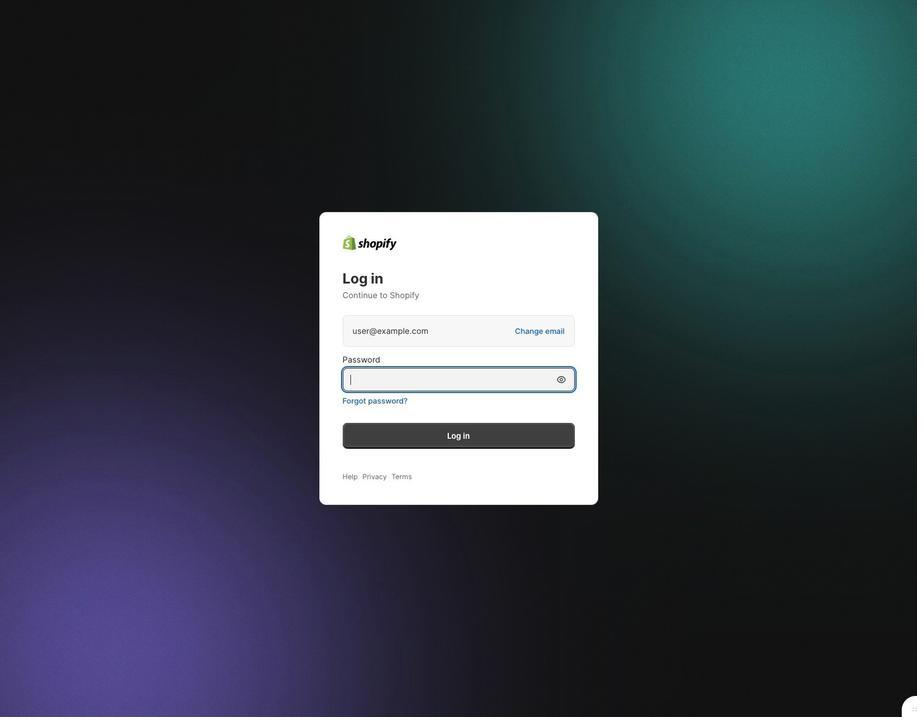 Task type: locate. For each thing, give the bounding box(es) containing it.
log in to shopify image
[[343, 236, 397, 251]]

show password element
[[556, 374, 567, 386]]

None password field
[[343, 369, 556, 391]]



Task type: vqa. For each thing, say whether or not it's contained in the screenshot.
The Show Password image
yes



Task type: describe. For each thing, give the bounding box(es) containing it.
show password image
[[556, 374, 567, 386]]



